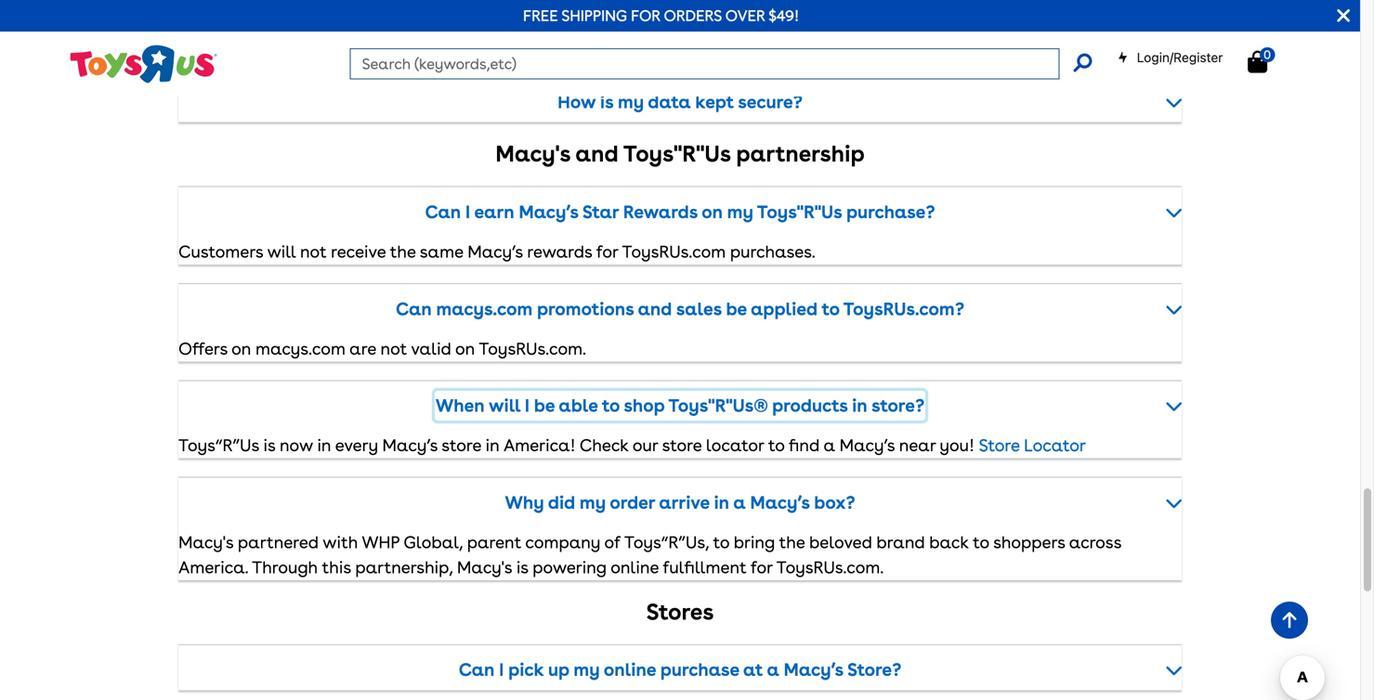 Task type: describe. For each thing, give the bounding box(es) containing it.
toysrus.com?
[[844, 299, 965, 319]]

every
[[335, 436, 378, 456]]

partnership
[[736, 141, 865, 167]]

macy's partnered with whp global, parent company of toys"r"us, to bring the beloved brand back to shoppers across america. through this partnership, macy's is powering online fulfillment for toysrus.com.
[[178, 533, 1122, 578]]

you!
[[940, 436, 975, 456]]

pick
[[509, 660, 544, 681]]

0 horizontal spatial on
[[232, 339, 251, 359]]

2 horizontal spatial a
[[824, 436, 836, 456]]

to up the fulfillment
[[713, 533, 730, 553]]

macy's right the every
[[382, 436, 438, 456]]

i for earn
[[466, 202, 470, 222]]

store?
[[872, 396, 925, 417]]

toys"r"us
[[178, 436, 259, 456]]

store locator link
[[979, 436, 1086, 456]]

is inside macy's partnered with whp global, parent company of toys"r"us, to bring the beloved brand back to shoppers across america. through this partnership, macy's is powering online fulfillment for toysrus.com.
[[517, 558, 529, 578]]

0 vertical spatial and
[[576, 141, 619, 167]]

0 link
[[1248, 47, 1287, 74]]

purchases.
[[730, 242, 816, 262]]

across
[[1070, 533, 1122, 553]]

our
[[633, 436, 658, 456]]

are
[[350, 339, 376, 359]]

for inside macy's partnered with whp global, parent company of toys"r"us, to bring the beloved brand back to shoppers across america. through this partnership, macy's is powering online fulfillment for toysrus.com.
[[751, 558, 773, 578]]

macy's up bring
[[750, 493, 810, 514]]

Enter Keyword or Item No. search field
[[350, 48, 1060, 79]]

how is my data kept secure? link
[[178, 88, 1182, 117]]

up
[[548, 660, 569, 681]]

order
[[610, 493, 655, 514]]

did
[[548, 493, 576, 514]]

through
[[252, 558, 318, 578]]

america!
[[504, 436, 576, 456]]

1 store from the left
[[442, 436, 481, 456]]

on for star
[[702, 202, 723, 222]]

free shipping for orders over $49!
[[523, 7, 800, 25]]

able
[[559, 396, 598, 417]]

0 vertical spatial toysrus.com.
[[479, 339, 586, 359]]

toys"r"us,
[[624, 533, 709, 553]]

shoppers
[[994, 533, 1066, 553]]

brand
[[877, 533, 925, 553]]

i inside "when will i be able to shop toys"r"us® products in store?" "link"
[[525, 396, 530, 417]]

in right arrive
[[714, 493, 730, 514]]

data
[[648, 92, 691, 113]]

store
[[979, 436, 1020, 456]]

star
[[583, 202, 619, 222]]

will for when
[[489, 396, 521, 417]]

to inside "link"
[[602, 396, 620, 417]]

to left "find"
[[769, 436, 785, 456]]

my inside can i earn macy's star rewards on my toys"r"us purchase? link
[[727, 202, 754, 222]]

why
[[505, 493, 544, 514]]

in right now
[[317, 436, 331, 456]]

toysrus.com
[[622, 242, 726, 262]]

company
[[526, 533, 601, 553]]

in inside "link"
[[852, 396, 868, 417]]

box?
[[814, 493, 856, 514]]

customers will not receive the same macy's rewards for toysrus.com purchases.
[[178, 242, 816, 262]]

will for customers
[[267, 242, 296, 262]]

at
[[744, 660, 763, 681]]

offers
[[178, 339, 228, 359]]

0 horizontal spatial toys"r"us
[[624, 141, 731, 167]]

in left america!
[[486, 436, 500, 456]]

can i earn macy's star rewards on my toys"r"us purchase? link
[[178, 197, 1182, 227]]

free
[[523, 7, 558, 25]]

fulfillment
[[663, 558, 747, 578]]

products
[[772, 396, 848, 417]]

promotions
[[537, 299, 634, 319]]

store?
[[848, 660, 902, 681]]

purchase?
[[847, 202, 936, 222]]

2 vertical spatial macy's
[[457, 558, 512, 578]]

kept
[[696, 92, 734, 113]]

a inside 'link'
[[767, 660, 780, 681]]

is for my
[[600, 92, 614, 113]]

can macys.com promotions and sales be applied to toysrus.com? link
[[178, 294, 1182, 324]]

stores
[[647, 599, 714, 626]]

why did my order arrive in a macy's box? link
[[178, 488, 1182, 518]]

on for not
[[455, 339, 475, 359]]

close button image
[[1338, 6, 1350, 26]]

be inside 'can macys.com promotions and sales be applied to toysrus.com?' link
[[726, 299, 747, 319]]

partnership,
[[355, 558, 453, 578]]

parent
[[467, 533, 522, 553]]

find
[[789, 436, 820, 456]]

0 vertical spatial for
[[597, 242, 618, 262]]

can i pick up my online purchase at a macy's store?
[[459, 660, 902, 681]]

bring
[[734, 533, 775, 553]]

this
[[322, 558, 351, 578]]

toysrus.com. inside macy's partnered with whp global, parent company of toys"r"us, to bring the beloved brand back to shoppers across america. through this partnership, macy's is powering online fulfillment for toysrus.com.
[[777, 558, 884, 578]]

america.
[[178, 558, 248, 578]]

is for now
[[263, 436, 275, 456]]

shopping bag image
[[1248, 51, 1268, 73]]

purchase
[[661, 660, 740, 681]]

the inside macy's partnered with whp global, parent company of toys"r"us, to bring the beloved brand back to shoppers across america. through this partnership, macy's is powering online fulfillment for toysrus.com.
[[779, 533, 805, 553]]

macy's for macy's partnered with whp global, parent company of toys"r"us, to bring the beloved brand back to shoppers across america. through this partnership, macy's is powering online fulfillment for toysrus.com.
[[178, 533, 234, 553]]

online inside 'link'
[[604, 660, 656, 681]]

locator
[[1024, 436, 1086, 456]]

my inside can i pick up my online purchase at a macy's store? 'link'
[[574, 660, 600, 681]]

over
[[726, 7, 765, 25]]

beloved
[[810, 533, 873, 553]]

my inside the how is my data kept secure? link
[[618, 92, 644, 113]]

1 vertical spatial macys.com
[[256, 339, 346, 359]]

when will i be able to shop toys"r"us® products in store? link
[[178, 391, 1182, 421]]

locator
[[706, 436, 764, 456]]

now
[[280, 436, 313, 456]]



Task type: locate. For each thing, give the bounding box(es) containing it.
macy's down the parent
[[457, 558, 512, 578]]

store
[[442, 436, 481, 456], [662, 436, 702, 456]]

1 vertical spatial a
[[734, 493, 746, 514]]

rewards
[[623, 202, 698, 222]]

with
[[323, 533, 358, 553]]

0 vertical spatial be
[[726, 299, 747, 319]]

1 vertical spatial not
[[381, 339, 407, 359]]

free shipping for orders over $49! link
[[523, 7, 800, 25]]

receive
[[331, 242, 386, 262]]

not left the "receive"
[[300, 242, 327, 262]]

how
[[558, 92, 596, 113]]

for down star
[[597, 242, 618, 262]]

why did my order arrive in a macy's box?
[[505, 493, 856, 514]]

store down when
[[442, 436, 481, 456]]

is down the parent
[[517, 558, 529, 578]]

shipping
[[562, 7, 627, 25]]

customers
[[178, 242, 263, 262]]

for
[[597, 242, 618, 262], [751, 558, 773, 578]]

to right 'applied'
[[822, 299, 840, 319]]

the left the "same"
[[390, 242, 416, 262]]

1 horizontal spatial will
[[489, 396, 521, 417]]

0 horizontal spatial not
[[300, 242, 327, 262]]

and left sales
[[638, 299, 672, 319]]

can for can i earn macy's star rewards on my toys"r"us purchase?
[[425, 202, 461, 222]]

2 horizontal spatial is
[[600, 92, 614, 113]]

0 vertical spatial a
[[824, 436, 836, 456]]

1 horizontal spatial is
[[517, 558, 529, 578]]

1 vertical spatial the
[[779, 533, 805, 553]]

macy's down "earn"
[[468, 242, 523, 262]]

i up america!
[[525, 396, 530, 417]]

be left able
[[534, 396, 555, 417]]

0 horizontal spatial be
[[534, 396, 555, 417]]

can
[[425, 202, 461, 222], [396, 299, 432, 319], [459, 660, 495, 681]]

0 horizontal spatial macys.com
[[256, 339, 346, 359]]

2 horizontal spatial on
[[702, 202, 723, 222]]

toys"r"us up purchases.
[[757, 202, 842, 222]]

macy's
[[496, 141, 571, 167], [178, 533, 234, 553], [457, 558, 512, 578]]

toysrus.com. down promotions
[[479, 339, 586, 359]]

is
[[600, 92, 614, 113], [263, 436, 275, 456], [517, 558, 529, 578]]

2 vertical spatial a
[[767, 660, 780, 681]]

2 store from the left
[[662, 436, 702, 456]]

None search field
[[350, 48, 1093, 79]]

is left now
[[263, 436, 275, 456]]

0 horizontal spatial the
[[390, 242, 416, 262]]

global,
[[404, 533, 463, 553]]

a right at
[[767, 660, 780, 681]]

my right 'up'
[[574, 660, 600, 681]]

1 horizontal spatial toysrus.com.
[[777, 558, 884, 578]]

will right when
[[489, 396, 521, 417]]

1 horizontal spatial be
[[726, 299, 747, 319]]

rewards
[[527, 242, 592, 262]]

0 vertical spatial is
[[600, 92, 614, 113]]

login/register button
[[1118, 48, 1224, 67]]

online inside macy's partnered with whp global, parent company of toys"r"us, to bring the beloved brand back to shoppers across america. through this partnership, macy's is powering online fulfillment for toysrus.com.
[[611, 558, 659, 578]]

0 horizontal spatial store
[[442, 436, 481, 456]]

0 vertical spatial will
[[267, 242, 296, 262]]

will
[[267, 242, 296, 262], [489, 396, 521, 417]]

will right customers
[[267, 242, 296, 262]]

whp
[[362, 533, 400, 553]]

i left pick
[[499, 660, 504, 681]]

the right bring
[[779, 533, 805, 553]]

i left "earn"
[[466, 202, 470, 222]]

toys"r"us is now in every macy's store in america! check our store locator to find a macy's near you! store locator
[[178, 436, 1086, 456]]

1 vertical spatial i
[[525, 396, 530, 417]]

my inside why did my order arrive in a macy's box? link
[[580, 493, 606, 514]]

1 vertical spatial will
[[489, 396, 521, 417]]

1 horizontal spatial macys.com
[[436, 299, 533, 319]]

toys"r"us down the how is my data kept secure? link
[[624, 141, 731, 167]]

toys r us image
[[68, 43, 217, 85]]

partnered
[[238, 533, 319, 553]]

when
[[436, 396, 485, 417]]

2 horizontal spatial i
[[525, 396, 530, 417]]

can left pick
[[459, 660, 495, 681]]

0 vertical spatial macy's
[[496, 141, 571, 167]]

can up the "same"
[[425, 202, 461, 222]]

0
[[1264, 47, 1272, 62]]

sales
[[676, 299, 722, 319]]

can for can macys.com promotions and sales be applied to toysrus.com?
[[396, 299, 432, 319]]

my up purchases.
[[727, 202, 754, 222]]

applied
[[751, 299, 818, 319]]

1 horizontal spatial i
[[499, 660, 504, 681]]

1 horizontal spatial not
[[381, 339, 407, 359]]

1 vertical spatial for
[[751, 558, 773, 578]]

to
[[822, 299, 840, 319], [602, 396, 620, 417], [769, 436, 785, 456], [713, 533, 730, 553], [973, 533, 990, 553]]

can inside 'link'
[[459, 660, 495, 681]]

in
[[852, 396, 868, 417], [317, 436, 331, 456], [486, 436, 500, 456], [714, 493, 730, 514]]

and
[[576, 141, 619, 167], [638, 299, 672, 319]]

on right valid
[[455, 339, 475, 359]]

1 vertical spatial is
[[263, 436, 275, 456]]

i inside can i pick up my online purchase at a macy's store? 'link'
[[499, 660, 504, 681]]

can up valid
[[396, 299, 432, 319]]

toysrus.com. down beloved
[[777, 558, 884, 578]]

i
[[466, 202, 470, 222], [525, 396, 530, 417], [499, 660, 504, 681]]

a
[[824, 436, 836, 456], [734, 493, 746, 514], [767, 660, 780, 681]]

1 horizontal spatial toys"r"us
[[757, 202, 842, 222]]

be inside "when will i be able to shop toys"r"us® products in store?" "link"
[[534, 396, 555, 417]]

1 horizontal spatial a
[[767, 660, 780, 681]]

0 horizontal spatial a
[[734, 493, 746, 514]]

0 horizontal spatial i
[[466, 202, 470, 222]]

1 vertical spatial and
[[638, 299, 672, 319]]

1 vertical spatial toys"r"us
[[757, 202, 842, 222]]

earn
[[475, 202, 515, 222]]

shop
[[624, 396, 665, 417]]

of
[[605, 533, 621, 553]]

for down bring
[[751, 558, 773, 578]]

toysrus.com.
[[479, 339, 586, 359], [777, 558, 884, 578]]

$49!
[[769, 7, 800, 25]]

login/register
[[1137, 50, 1224, 65]]

macy's and toys"r"us partnership
[[496, 141, 865, 167]]

0 vertical spatial the
[[390, 242, 416, 262]]

check
[[580, 436, 629, 456]]

near
[[899, 436, 936, 456]]

0 horizontal spatial and
[[576, 141, 619, 167]]

can i earn macy's star rewards on my toys"r"us purchase?
[[425, 202, 936, 222]]

macy's for macy's and toys"r"us partnership
[[496, 141, 571, 167]]

0 horizontal spatial toysrus.com.
[[479, 339, 586, 359]]

2 vertical spatial i
[[499, 660, 504, 681]]

macys.com inside 'can macys.com promotions and sales be applied to toysrus.com?' link
[[436, 299, 533, 319]]

be
[[726, 299, 747, 319], [534, 396, 555, 417]]

the
[[390, 242, 416, 262], [779, 533, 805, 553]]

toys"r"us
[[624, 141, 731, 167], [757, 202, 842, 222]]

same
[[420, 242, 463, 262]]

macys.com down the customers will not receive the same macy's rewards for toysrus.com purchases. on the top of the page
[[436, 299, 533, 319]]

not right are
[[381, 339, 407, 359]]

back
[[930, 533, 969, 553]]

1 horizontal spatial on
[[455, 339, 475, 359]]

macy's up rewards
[[519, 202, 579, 222]]

orders
[[664, 7, 722, 25]]

my right did at the bottom
[[580, 493, 606, 514]]

store right our
[[662, 436, 702, 456]]

not
[[300, 242, 327, 262], [381, 339, 407, 359]]

secure?
[[738, 92, 803, 113]]

1 vertical spatial can
[[396, 299, 432, 319]]

on
[[702, 202, 723, 222], [232, 339, 251, 359], [455, 339, 475, 359]]

0 vertical spatial macys.com
[[436, 299, 533, 319]]

1 vertical spatial toysrus.com.
[[777, 558, 884, 578]]

when will i be able to shop toys"r"us® products in store?
[[436, 396, 925, 417]]

be right sales
[[726, 299, 747, 319]]

i inside can i earn macy's star rewards on my toys"r"us purchase? link
[[466, 202, 470, 222]]

how is my data kept secure?
[[558, 92, 803, 113]]

will inside "link"
[[489, 396, 521, 417]]

0 vertical spatial can
[[425, 202, 461, 222]]

2 vertical spatial is
[[517, 558, 529, 578]]

macy's inside 'link'
[[784, 660, 844, 681]]

1 vertical spatial be
[[534, 396, 555, 417]]

macy's right at
[[784, 660, 844, 681]]

macys.com left are
[[256, 339, 346, 359]]

1 horizontal spatial for
[[751, 558, 773, 578]]

offers on macys.com are not valid on toysrus.com.
[[178, 339, 586, 359]]

macy's left near
[[840, 436, 895, 456]]

0 vertical spatial online
[[611, 558, 659, 578]]

for
[[631, 7, 661, 25]]

1 vertical spatial macy's
[[178, 533, 234, 553]]

on right rewards
[[702, 202, 723, 222]]

my left data
[[618, 92, 644, 113]]

in left store?
[[852, 396, 868, 417]]

0 vertical spatial i
[[466, 202, 470, 222]]

to right back
[[973, 533, 990, 553]]

1 horizontal spatial store
[[662, 436, 702, 456]]

powering
[[533, 558, 607, 578]]

to right able
[[602, 396, 620, 417]]

0 horizontal spatial will
[[267, 242, 296, 262]]

online
[[611, 558, 659, 578], [604, 660, 656, 681]]

can for can i pick up my online purchase at a macy's store?
[[459, 660, 495, 681]]

online down of
[[611, 558, 659, 578]]

my
[[618, 92, 644, 113], [727, 202, 754, 222], [580, 493, 606, 514], [574, 660, 600, 681]]

i for pick
[[499, 660, 504, 681]]

a up bring
[[734, 493, 746, 514]]

a right "find"
[[824, 436, 836, 456]]

1 horizontal spatial and
[[638, 299, 672, 319]]

1 horizontal spatial the
[[779, 533, 805, 553]]

0 vertical spatial toys"r"us
[[624, 141, 731, 167]]

macy's down how
[[496, 141, 571, 167]]

0 horizontal spatial for
[[597, 242, 618, 262]]

arrive
[[659, 493, 710, 514]]

valid
[[411, 339, 452, 359]]

macy's up america.
[[178, 533, 234, 553]]

on right "offers"
[[232, 339, 251, 359]]

0 horizontal spatial is
[[263, 436, 275, 456]]

and down how
[[576, 141, 619, 167]]

online left "purchase"
[[604, 660, 656, 681]]

is right how
[[600, 92, 614, 113]]

2 vertical spatial can
[[459, 660, 495, 681]]

toys"r"us®
[[669, 396, 768, 417]]

1 vertical spatial online
[[604, 660, 656, 681]]

0 vertical spatial not
[[300, 242, 327, 262]]

can i pick up my online purchase at a macy's store? link
[[178, 656, 1182, 686]]

can macys.com promotions and sales be applied to toysrus.com?
[[396, 299, 965, 319]]



Task type: vqa. For each thing, say whether or not it's contained in the screenshot.
"details" link
no



